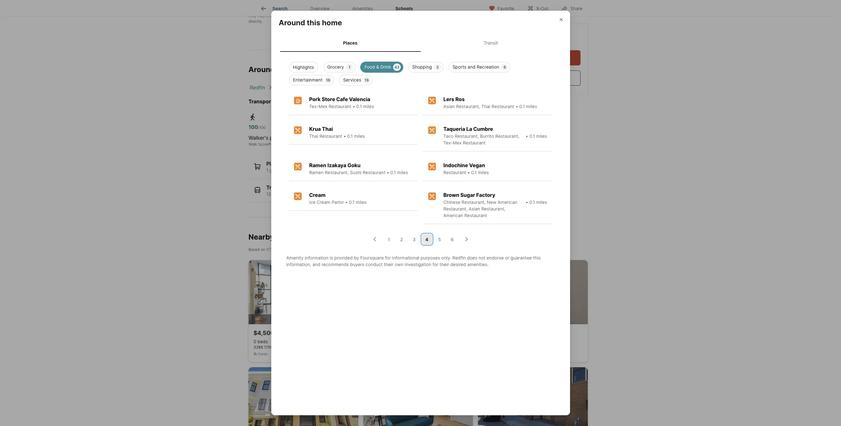 Task type: locate. For each thing, give the bounding box(es) containing it.
not down redfin does not endorse or guarantee this information.
[[295, 13, 301, 18]]

• inside lers ros asian restaurant, thai restaurant • 0.1 miles
[[516, 104, 518, 109]]

1 score from the left
[[258, 142, 268, 147]]

miles inside lers ros asian restaurant, thai restaurant • 0.1 miles
[[526, 104, 537, 109]]

and right the sports
[[468, 64, 475, 70]]

100 /100 up rider's
[[307, 124, 325, 130]]

1 vertical spatial or
[[505, 256, 509, 261]]

list box inside around this home dialog
[[284, 60, 557, 86]]

restaurant inside lers ros asian restaurant, thai restaurant • 0.1 miles
[[492, 104, 514, 109]]

1 horizontal spatial around
[[279, 18, 305, 27]]

american down chinese
[[443, 213, 463, 218]]

® inside the "walker's paradise walk score ®"
[[268, 142, 271, 147]]

1 vertical spatial mex
[[453, 140, 462, 146]]

1 horizontal spatial 3
[[436, 65, 439, 70]]

restaurant down cafe
[[329, 104, 351, 109]]

® right bike at the top left of page
[[382, 142, 384, 147]]

0 vertical spatial american
[[498, 200, 517, 205]]

17th
[[264, 345, 272, 350]]

redfin up desired
[[452, 256, 466, 261]]

restaurant inside indochine vegan restaurant • 0.1 miles
[[443, 170, 466, 175]]

1 horizontal spatial to
[[420, 8, 424, 12]]

redfin inside amenity information is provided by foursquare for informational purposes only. redfin does not endorse or guarantee this information, and recommends buyers conduct their own investigation for their desired amenities.
[[452, 256, 466, 261]]

1 horizontal spatial guarantee
[[511, 256, 532, 261]]

94110
[[312, 345, 323, 350]]

eligibility,
[[401, 13, 418, 18]]

2 paradise from the left
[[325, 135, 346, 141]]

3 score from the left
[[371, 142, 382, 147]]

score down walker's
[[258, 142, 268, 147]]

transit down rider's
[[307, 142, 320, 147]]

brown
[[443, 192, 459, 199]]

1 vertical spatial asian
[[469, 206, 480, 212]]

thai down 'krua'
[[309, 134, 318, 139]]

1 vertical spatial redfin
[[250, 85, 265, 91]]

1 horizontal spatial mex
[[453, 140, 462, 146]]

paradise
[[270, 135, 290, 141], [325, 135, 346, 141], [380, 135, 401, 141]]

• inside indochine vegan restaurant • 0.1 miles
[[467, 170, 470, 175]]

places up grocery,
[[266, 161, 283, 167]]

• 0.1 miles for factory
[[526, 200, 547, 205]]

endorse
[[278, 8, 293, 12], [487, 256, 504, 261]]

tab list up home
[[248, 0, 429, 16]]

0.1 inside ramen izakaya goku ramen restaurant, sushi restaurant • 0.1 miles
[[390, 170, 396, 175]]

around inside dialog
[[279, 18, 305, 27]]

2 score from the left
[[321, 142, 331, 147]]

2 vertical spatial 1
[[388, 237, 390, 242]]

/100 for walker's
[[258, 125, 266, 130]]

0 horizontal spatial endorse
[[278, 8, 293, 12]]

0 horizontal spatial to
[[324, 13, 327, 18]]

3
[[436, 65, 439, 70], [413, 237, 416, 242]]

0 vertical spatial asian
[[443, 104, 455, 109]]

100 /100 up walker's
[[249, 124, 266, 130]]

100 /100 for rider's
[[307, 124, 325, 130]]

places inside tab
[[343, 40, 357, 45]]

1 100 from the left
[[249, 124, 258, 130]]

1 horizontal spatial are
[[396, 8, 402, 12]]

around this home
[[279, 18, 342, 27]]

® down krua thai thai restaurant • 0.1 miles
[[331, 142, 334, 147]]

miles inside pork store cafe valencia tex-mex restaurant • 0.1 miles
[[363, 104, 374, 109]]

transit inside rider's paradise transit score ®
[[307, 142, 320, 147]]

around for around 1731 15th st
[[248, 65, 275, 74]]

score for rider's
[[321, 142, 331, 147]]

1 left grocery,
[[266, 168, 268, 173]]

tex- for pork
[[309, 104, 319, 109]]

sugar
[[460, 192, 475, 199]]

transit up the recreation
[[484, 40, 498, 45]]

school down the a
[[441, 13, 452, 18]]

tex-
[[309, 104, 319, 109], [443, 140, 453, 146]]

2 vertical spatial not
[[479, 256, 485, 261]]

1 up services at top
[[349, 65, 350, 70]]

places down guaranteed to be accurate. to verify school enrollment eligibility, contact the school district directly.
[[343, 40, 357, 45]]

1 vertical spatial tex-
[[443, 140, 453, 146]]

shopping
[[412, 64, 432, 70]]

schools tab
[[384, 1, 424, 16]]

1 horizontal spatial score
[[321, 142, 331, 147]]

0 vertical spatial 3
[[436, 65, 439, 70]]

0 left 'parks'
[[321, 168, 324, 173]]

photo of 87 elgin park, san francisco, ca 94103 image
[[248, 368, 358, 427]]

directly.
[[248, 19, 263, 24]]

1 vertical spatial this
[[307, 18, 320, 27]]

2 vertical spatial transit
[[266, 184, 284, 191]]

cream right ice on the left
[[317, 200, 330, 205]]

3388
[[254, 345, 263, 350]]

around down redfin does not endorse or guarantee this information.
[[279, 18, 305, 27]]

they
[[248, 13, 256, 18]]

2 horizontal spatial transit
[[484, 40, 498, 45]]

0 vertical spatial st
[[312, 65, 319, 74]]

2 /100 from the left
[[317, 125, 325, 130]]

•
[[353, 104, 355, 109], [516, 104, 518, 109], [343, 134, 346, 139], [526, 134, 528, 139], [387, 170, 389, 175], [467, 170, 470, 175], [345, 200, 348, 205], [526, 200, 528, 205]]

thai up cumbre
[[481, 104, 490, 109]]

37
[[288, 168, 293, 173]]

® inside rider's paradise transit score ®
[[331, 142, 334, 147]]

new
[[487, 200, 496, 205]]

score down rider's
[[321, 142, 331, 147]]

1 vertical spatial american
[[443, 213, 463, 218]]

paradise inside the "walker's paradise walk score ®"
[[270, 135, 290, 141]]

information,
[[286, 262, 311, 268]]

accurate.
[[334, 13, 351, 18]]

15th down the nearby rentals
[[275, 247, 283, 252]]

for right foursquare
[[385, 256, 391, 261]]

100
[[249, 124, 258, 130], [307, 124, 317, 130]]

search link
[[260, 5, 288, 12]]

francisco
[[318, 85, 342, 91]]

0 horizontal spatial ®
[[268, 142, 271, 147]]

1 inside "1" button
[[388, 237, 390, 242]]

2 vertical spatial and
[[312, 262, 320, 268]]

0 horizontal spatial not
[[271, 8, 277, 12]]

/100 up walker's
[[258, 125, 266, 130]]

0 vertical spatial and
[[280, 13, 287, 18]]

1 vertical spatial 1731
[[266, 247, 274, 252]]

school
[[368, 13, 380, 18], [441, 13, 452, 18]]

15th
[[294, 65, 310, 74], [275, 247, 283, 252]]

2 horizontal spatial and
[[468, 64, 475, 70]]

mex down store
[[319, 104, 327, 109]]

0 horizontal spatial san
[[279, 345, 286, 350]]

places
[[343, 40, 357, 45], [266, 161, 283, 167]]

amenities tab
[[341, 1, 384, 16]]

drink
[[380, 64, 391, 70]]

0 horizontal spatial /100
[[258, 125, 266, 130]]

0 horizontal spatial thai
[[309, 134, 318, 139]]

2
[[400, 237, 403, 242]]

restaurant
[[329, 104, 351, 109], [492, 104, 514, 109], [319, 134, 342, 139], [463, 140, 486, 146], [363, 170, 385, 175], [443, 170, 466, 175], [464, 213, 487, 218]]

amenities.
[[467, 262, 489, 268]]

0 vertical spatial places
[[343, 40, 357, 45]]

1 vertical spatial not
[[295, 13, 301, 18]]

2 horizontal spatial score
[[371, 142, 382, 147]]

and down the search
[[280, 13, 287, 18]]

0.1
[[356, 104, 362, 109], [519, 104, 525, 109], [347, 134, 353, 139], [529, 134, 535, 139], [390, 170, 396, 175], [471, 170, 477, 175], [349, 200, 354, 205], [529, 200, 535, 205]]

redfin for redfin does not endorse or guarantee this information.
[[248, 8, 260, 12]]

photo of 3388 17th st, san francisco, ca 94110 image
[[248, 260, 358, 325]]

1 inside list box
[[349, 65, 350, 70]]

1 vertical spatial cream
[[317, 200, 330, 205]]

endorse up amenities.
[[487, 256, 504, 261]]

transit
[[484, 40, 498, 45], [307, 142, 320, 147], [266, 184, 284, 191]]

endorse inside amenity information is provided by foursquare for informational purposes only. redfin does not endorse or guarantee this information, and recommends buyers conduct their own investigation for their desired amenities.
[[487, 256, 504, 261]]

0 vertical spatial tex-
[[309, 104, 319, 109]]

0 horizontal spatial their
[[384, 262, 393, 268]]

/100 up rider's
[[317, 125, 325, 130]]

to down overview
[[324, 13, 327, 18]]

paradise inside biker's paradise bike score ®
[[380, 135, 401, 141]]

overview tab
[[299, 1, 341, 16]]

1 left 2 button
[[388, 237, 390, 242]]

0 vertical spatial are
[[396, 8, 402, 12]]

1 horizontal spatial for
[[433, 262, 438, 268]]

43
[[394, 65, 399, 70]]

miles
[[363, 104, 374, 109], [526, 104, 537, 109], [354, 134, 365, 139], [536, 134, 547, 139], [397, 170, 408, 175], [478, 170, 489, 175], [356, 200, 367, 205], [536, 200, 547, 205]]

bike
[[363, 142, 370, 147]]

0 horizontal spatial tex-
[[309, 104, 319, 109]]

are
[[396, 8, 402, 12], [288, 13, 294, 18]]

0 vertical spatial thai
[[481, 104, 490, 109]]

ice
[[309, 200, 315, 205]]

2 vertical spatial redfin
[[452, 256, 466, 261]]

thai
[[481, 104, 490, 109], [322, 126, 333, 132], [309, 134, 318, 139]]

transit down grocery,
[[266, 184, 284, 191]]

around up redfin link
[[248, 65, 275, 74]]

0 vertical spatial or
[[294, 8, 297, 12]]

$4,500
[[254, 330, 274, 337]]

0 horizontal spatial around
[[248, 65, 275, 74]]

around this home element
[[279, 11, 350, 27]]

0 horizontal spatial places
[[266, 161, 283, 167]]

0 vertical spatial • 0.1 miles
[[526, 134, 547, 139]]

1 horizontal spatial tex-
[[443, 140, 453, 146]]

not up "change"
[[271, 8, 277, 12]]

to up the contact on the top of page
[[420, 8, 424, 12]]

0 horizontal spatial school
[[368, 13, 380, 18]]

1 horizontal spatial their
[[440, 262, 449, 268]]

based
[[248, 247, 260, 252]]

mex inside pork store cafe valencia tex-mex restaurant • 0.1 miles
[[319, 104, 327, 109]]

2 horizontal spatial thai
[[481, 104, 490, 109]]

1 vertical spatial does
[[467, 256, 477, 261]]

1 ® from the left
[[268, 142, 271, 147]]

paradise right rider's
[[325, 135, 346, 141]]

1 vertical spatial ramen
[[309, 170, 324, 175]]

mex down taco
[[453, 140, 462, 146]]

3 ® from the left
[[382, 142, 384, 147]]

asian inside lers ros asian restaurant, thai restaurant • 0.1 miles
[[443, 104, 455, 109]]

san right st,
[[279, 345, 286, 350]]

1 vertical spatial be
[[328, 13, 333, 18]]

100 up walker's
[[249, 124, 258, 130]]

® inside biker's paradise bike score ®
[[382, 142, 384, 147]]

tex- down taco
[[443, 140, 453, 146]]

thai up rider's paradise transit score ®
[[322, 126, 333, 132]]

restaurant down 'krua'
[[319, 134, 342, 139]]

lers ros asian restaurant, thai restaurant • 0.1 miles
[[443, 96, 537, 109]]

tex- inside taco restaurant, burrito restaurant, tex-mex restaurant
[[443, 140, 453, 146]]

information
[[305, 256, 328, 261]]

a
[[445, 8, 447, 12]]

nearby
[[248, 233, 274, 242]]

1 inside places 1 grocery, 37 restaurants, 0 parks
[[266, 168, 268, 173]]

amenity
[[286, 256, 303, 261]]

for
[[385, 256, 391, 261], [433, 262, 438, 268]]

foursquare
[[360, 256, 384, 261]]

be up the contact on the top of page
[[425, 8, 429, 12]]

1 vertical spatial 1
[[266, 168, 268, 173]]

• 0.1 miles for cumbre
[[526, 134, 547, 139]]

are up enrollment
[[396, 8, 402, 12]]

restaurant up cumbre
[[492, 104, 514, 109]]

ramen left the izakaya
[[309, 162, 326, 169]]

0.1 inside lers ros asian restaurant, thai restaurant • 0.1 miles
[[519, 104, 525, 109]]

store
[[322, 96, 335, 103]]

san
[[308, 85, 317, 91], [279, 345, 286, 350]]

paradise right biker's
[[380, 135, 401, 141]]

0 vertical spatial transit
[[484, 40, 498, 45]]

tex- down pork
[[309, 104, 319, 109]]

highlights
[[293, 65, 314, 70]]

or
[[294, 8, 297, 12], [505, 256, 509, 261]]

1 vertical spatial transit
[[307, 142, 320, 147]]

st up entertainment
[[312, 65, 319, 74]]

1 • 0.1 miles from the top
[[526, 134, 547, 139]]

® right walk
[[268, 142, 271, 147]]

parks
[[325, 168, 337, 173]]

photo of 1863 mission st unit 402, san francisco, ca 94103 image
[[363, 368, 473, 427]]

1731 up california link
[[277, 65, 293, 74]]

list box containing grocery
[[284, 60, 557, 86]]

0 vertical spatial mex
[[319, 104, 327, 109]]

paradise inside rider's paradise transit score ®
[[325, 135, 346, 141]]

by
[[354, 256, 359, 261]]

transportation
[[248, 98, 286, 105]]

1 horizontal spatial thai
[[322, 126, 333, 132]]

mex inside taco restaurant, burrito restaurant, tex-mex restaurant
[[453, 140, 462, 146]]

0 inside places 1 grocery, 37 restaurants, 0 parks
[[321, 168, 324, 173]]

3 right shopping
[[436, 65, 439, 70]]

mex for restaurant,
[[453, 140, 462, 146]]

1 ramen from the top
[[309, 162, 326, 169]]

score for biker's
[[371, 142, 382, 147]]

0 horizontal spatial 100
[[249, 124, 258, 130]]

score inside rider's paradise transit score ®
[[321, 142, 331, 147]]

2 vertical spatial this
[[533, 256, 541, 261]]

0 horizontal spatial 1
[[266, 168, 268, 173]]

1 vertical spatial san
[[279, 345, 286, 350]]

and down information
[[312, 262, 320, 268]]

miles inside krua thai thai restaurant • 0.1 miles
[[354, 134, 365, 139]]

not up amenities.
[[479, 256, 485, 261]]

california link
[[275, 85, 298, 91]]

3 right 2 button
[[413, 237, 416, 242]]

2 ® from the left
[[331, 142, 334, 147]]

biker's paradise bike score ®
[[363, 135, 401, 147]]

home
[[322, 18, 342, 27]]

are down redfin does not endorse or guarantee this information.
[[288, 13, 294, 18]]

tab list
[[248, 0, 429, 16], [279, 34, 562, 52]]

0 horizontal spatial st
[[284, 247, 288, 252]]

school down service
[[368, 13, 380, 18]]

0.1 inside pork store cafe valencia tex-mex restaurant • 0.1 miles
[[356, 104, 362, 109]]

endorse up "change"
[[278, 8, 293, 12]]

1 horizontal spatial be
[[425, 8, 429, 12]]

recommends
[[322, 262, 349, 268]]

100 up rider's
[[307, 124, 317, 130]]

1 /100 from the left
[[258, 125, 266, 130]]

list box
[[284, 60, 557, 86]]

redfin up they at the top of the page
[[248, 8, 260, 12]]

tab list up shopping
[[279, 34, 562, 52]]

score down biker's
[[371, 142, 382, 147]]

and inside school service boundaries are intended to be used as a reference only; they may change and are not
[[280, 13, 287, 18]]

1 horizontal spatial transit
[[307, 142, 320, 147]]

6 button
[[447, 235, 457, 245]]

does up amenities.
[[467, 256, 477, 261]]

0 horizontal spatial asian
[[443, 104, 455, 109]]

3 inside list box
[[436, 65, 439, 70]]

izakaya
[[327, 162, 346, 169]]

dolores
[[371, 85, 390, 91]]

for down the purposes
[[433, 262, 438, 268]]

2 horizontal spatial not
[[479, 256, 485, 261]]

1 vertical spatial • 0.1 miles
[[526, 200, 547, 205]]

restaurant down new
[[464, 213, 487, 218]]

asian down "brown sugar factory"
[[469, 206, 480, 212]]

american right new
[[498, 200, 517, 205]]

st,
[[273, 345, 278, 350]]

be up home
[[328, 13, 333, 18]]

0 horizontal spatial are
[[288, 13, 294, 18]]

st up amenity
[[284, 247, 288, 252]]

restaurant, down ros
[[456, 104, 480, 109]]

100 /100
[[249, 124, 266, 130], [307, 124, 325, 130]]

restaurant down indochine
[[443, 170, 466, 175]]

0 up 3388
[[254, 339, 256, 345]]

0 vertical spatial 0
[[321, 168, 324, 173]]

score inside biker's paradise bike score ®
[[371, 142, 382, 147]]

1 100 /100 from the left
[[249, 124, 266, 130]]

3 paradise from the left
[[380, 135, 401, 141]]

only;
[[467, 8, 475, 12]]

tab list containing places
[[279, 34, 562, 52]]

this inside amenity information is provided by foursquare for informational purposes only. redfin does not endorse or guarantee this information, and recommends buyers conduct their own investigation for their desired amenities.
[[533, 256, 541, 261]]

san down entertainment
[[308, 85, 317, 91]]

0 vertical spatial around
[[279, 18, 305, 27]]

0 horizontal spatial score
[[258, 142, 268, 147]]

cream
[[309, 192, 326, 199], [317, 200, 330, 205]]

3 button
[[409, 235, 419, 245]]

1 horizontal spatial american
[[498, 200, 517, 205]]

the
[[434, 13, 440, 18]]

places inside places 1 grocery, 37 restaurants, 0 parks
[[266, 161, 283, 167]]

1 vertical spatial and
[[468, 64, 475, 70]]

0 horizontal spatial guarantee
[[298, 8, 317, 12]]

contact
[[497, 34, 523, 42]]

restaurant, inside ramen izakaya goku ramen restaurant, sushi restaurant • 0.1 miles
[[325, 170, 349, 175]]

1 horizontal spatial paradise
[[325, 135, 346, 141]]

2 • 0.1 miles from the top
[[526, 200, 547, 205]]

guarantee inside amenity information is provided by foursquare for informational purposes only. redfin does not endorse or guarantee this information, and recommends buyers conduct their own investigation for their desired amenities.
[[511, 256, 532, 261]]

photo of 638 14th st, san francisco, ca 94114 image
[[363, 260, 473, 325]]

1 paradise from the left
[[270, 135, 290, 141]]

does up may
[[261, 8, 270, 12]]

1 vertical spatial around
[[248, 65, 275, 74]]

buyers
[[350, 262, 364, 268]]

restaurant right 'sushi'
[[363, 170, 385, 175]]

0 horizontal spatial paradise
[[270, 135, 290, 141]]

• 0.1 miles
[[526, 134, 547, 139], [526, 200, 547, 205]]

paradise right walker's
[[270, 135, 290, 141]]

2 100 /100 from the left
[[307, 124, 325, 130]]

around for around this home
[[279, 18, 305, 27]]

restaurant inside taco restaurant, burrito restaurant, tex-mex restaurant
[[463, 140, 486, 146]]

their left own
[[384, 262, 393, 268]]

score inside the "walker's paradise walk score ®"
[[258, 142, 268, 147]]

0 horizontal spatial 1731
[[266, 247, 274, 252]]

cream up ice on the left
[[309, 192, 326, 199]]

1
[[349, 65, 350, 70], [266, 168, 268, 173], [388, 237, 390, 242]]

san francisco
[[308, 85, 342, 91]]

tex- inside pork store cafe valencia tex-mex restaurant • 0.1 miles
[[309, 104, 319, 109]]

asian down lers at the top of the page
[[443, 104, 455, 109]]

restaurant, down the izakaya
[[325, 170, 349, 175]]

redfin up transportation
[[250, 85, 265, 91]]

around 1731 15th st
[[248, 65, 319, 74]]

their down only.
[[440, 262, 449, 268]]

1 horizontal spatial ®
[[331, 142, 334, 147]]

2 horizontal spatial 1
[[388, 237, 390, 242]]

restaurant down burrito
[[463, 140, 486, 146]]

1 vertical spatial to
[[324, 13, 327, 18]]

taqueria
[[443, 126, 465, 132]]

0 vertical spatial be
[[425, 8, 429, 12]]

15th up entertainment
[[294, 65, 310, 74]]

1 vertical spatial 3
[[413, 237, 416, 242]]

ramen left 'parks'
[[309, 170, 324, 175]]

2 100 from the left
[[307, 124, 317, 130]]

0 vertical spatial tab list
[[248, 0, 429, 16]]

0.1 inside indochine vegan restaurant • 0.1 miles
[[471, 170, 477, 175]]

1731 right on
[[266, 247, 274, 252]]

2 school from the left
[[441, 13, 452, 18]]

0 vertical spatial 15th
[[294, 65, 310, 74]]

score for walker's
[[258, 142, 268, 147]]



Task type: describe. For each thing, give the bounding box(es) containing it.
restaurant, right burrito
[[495, 134, 519, 139]]

miles inside cream ice cream parlor • 0.1 miles
[[356, 200, 367, 205]]

0 horizontal spatial or
[[294, 8, 297, 12]]

indochine vegan restaurant • 0.1 miles
[[443, 162, 489, 175]]

valencia
[[349, 96, 370, 103]]

® for rider's
[[331, 142, 334, 147]]

/100 for rider's
[[317, 125, 325, 130]]

school
[[348, 8, 360, 12]]

transit inside transit button
[[266, 184, 284, 191]]

change
[[266, 13, 279, 18]]

school service boundaries are intended to be used as a reference only; they may change and are not
[[248, 8, 475, 18]]

walker's
[[249, 135, 268, 141]]

paradise for biker's paradise
[[380, 135, 401, 141]]

goku
[[347, 162, 361, 169]]

search
[[272, 6, 288, 11]]

thai inside lers ros asian restaurant, thai restaurant • 0.1 miles
[[481, 104, 490, 109]]

0 vertical spatial guarantee
[[298, 8, 317, 12]]

1 horizontal spatial st
[[312, 65, 319, 74]]

restaurant, down chinese
[[443, 206, 467, 212]]

8
[[503, 65, 506, 70]]

restaurant inside ramen izakaya goku ramen restaurant, sushi restaurant • 0.1 miles
[[363, 170, 385, 175]]

restaurant, down new
[[481, 206, 505, 212]]

• inside pork store cafe valencia tex-mex restaurant • 0.1 miles
[[353, 104, 355, 109]]

0.1 inside krua thai thai restaurant • 0.1 miles
[[347, 134, 353, 139]]

entertainment
[[293, 77, 323, 83]]

0 vertical spatial cream
[[309, 192, 326, 199]]

mission dolores link
[[352, 85, 390, 91]]

paradise for walker's paradise
[[270, 135, 290, 141]]

services
[[343, 77, 361, 83]]

favorite button
[[483, 1, 520, 14]]

overview
[[310, 6, 330, 11]]

places for places 1 grocery, 37 restaurants, 0 parks
[[266, 161, 283, 167]]

walk
[[249, 142, 257, 147]]

100 for walker's
[[249, 124, 258, 130]]

0 horizontal spatial american
[[443, 213, 463, 218]]

rider's paradise transit score ®
[[307, 135, 346, 147]]

biker's
[[363, 135, 379, 141]]

100 /100 for walker's
[[249, 124, 266, 130]]

cafe
[[336, 96, 348, 103]]

schools
[[395, 6, 413, 11]]

cream ice cream parlor • 0.1 miles
[[309, 192, 367, 205]]

service
[[361, 8, 374, 12]]

out
[[541, 6, 548, 11]]

favorite
[[498, 6, 514, 11]]

nearby rentals
[[248, 233, 301, 242]]

to inside school service boundaries are intended to be used as a reference only; they may change and are not
[[420, 8, 424, 12]]

0 vertical spatial not
[[271, 8, 277, 12]]

0.1 inside cream ice cream parlor • 0.1 miles
[[349, 200, 354, 205]]

vegan
[[469, 162, 485, 169]]

parlor
[[332, 200, 344, 205]]

paradise for rider's paradise
[[325, 135, 346, 141]]

sports
[[453, 64, 466, 70]]

® for biker's
[[382, 142, 384, 147]]

4 button
[[422, 235, 432, 245]]

to
[[352, 13, 356, 18]]

0 vertical spatial endorse
[[278, 8, 293, 12]]

district
[[453, 13, 466, 18]]

around this home dialog
[[271, 11, 570, 416]]

only.
[[441, 256, 451, 261]]

share button
[[556, 1, 588, 14]]

100 for rider's
[[307, 124, 317, 130]]

transit tab
[[421, 35, 561, 51]]

krua thai thai restaurant • 0.1 miles
[[309, 126, 365, 139]]

enrollment
[[381, 13, 400, 18]]

• inside krua thai thai restaurant • 0.1 miles
[[343, 134, 346, 139]]

1 button
[[384, 235, 394, 245]]

contact
[[419, 13, 433, 18]]

verify
[[357, 13, 367, 18]]

3 inside button
[[413, 237, 416, 242]]

miles inside ramen izakaya goku ramen restaurant, sushi restaurant • 0.1 miles
[[397, 170, 408, 175]]

guaranteed
[[302, 13, 322, 18]]

not inside school service boundaries are intended to be used as a reference only; they may change and are not
[[295, 13, 301, 18]]

photo of 45 dorland st unit 4, san francisco, ca 94110 image
[[478, 368, 588, 427]]

places for places
[[343, 40, 357, 45]]

1 horizontal spatial 15th
[[294, 65, 310, 74]]

tab list containing search
[[248, 0, 429, 16]]

transit inside transit 'tab'
[[484, 40, 498, 45]]

investigation
[[405, 262, 431, 268]]

and inside amenity information is provided by foursquare for informational purposes only. redfin does not endorse or guarantee this information, and recommends buyers conduct their own investigation for their desired amenities.
[[312, 262, 320, 268]]

restaurant inside pork store cafe valencia tex-mex restaurant • 0.1 miles
[[329, 104, 351, 109]]

cumbre
[[473, 126, 493, 132]]

1 vertical spatial 0
[[254, 339, 256, 345]]

food & drink 43
[[365, 64, 399, 70]]

ramen izakaya goku ramen restaurant, sushi restaurant • 0.1 miles
[[309, 162, 408, 175]]

2 ramen from the top
[[309, 170, 324, 175]]

taco
[[443, 134, 454, 139]]

share
[[570, 6, 582, 11]]

does inside amenity information is provided by foursquare for informational purposes only. redfin does not endorse or guarantee this information, and recommends buyers conduct their own investigation for their desired amenities.
[[467, 256, 477, 261]]

purposes
[[421, 256, 440, 261]]

1 their from the left
[[384, 262, 393, 268]]

own
[[395, 262, 403, 268]]

pork store cafe valencia tex-mex restaurant • 0.1 miles
[[309, 96, 374, 109]]

restaurant, down "brown sugar factory"
[[462, 200, 486, 205]]

0 beds
[[254, 339, 268, 345]]

• inside cream ice cream parlor • 0.1 miles
[[345, 200, 348, 205]]

1 vertical spatial thai
[[322, 126, 333, 132]]

sushi
[[350, 170, 361, 175]]

redfin for redfin
[[250, 85, 265, 91]]

beds
[[258, 339, 268, 345]]

grocery,
[[270, 168, 287, 173]]

photo of 3626 17th st, san francisco, ca 94114 image
[[478, 260, 588, 325]]

mission dolores
[[352, 85, 390, 91]]

brown sugar factory
[[443, 192, 495, 199]]

0 horizontal spatial does
[[261, 8, 270, 12]]

boundaries
[[375, 8, 395, 12]]

1 vertical spatial are
[[288, 13, 294, 18]]

is
[[330, 256, 333, 261]]

information.
[[325, 8, 347, 12]]

mex for store
[[319, 104, 327, 109]]

restaurant inside krua thai thai restaurant • 0.1 miles
[[319, 134, 342, 139]]

sports and recreation
[[453, 64, 499, 70]]

and inside list box
[[468, 64, 475, 70]]

chinese
[[443, 200, 460, 205]]

0 vertical spatial for
[[385, 256, 391, 261]]

16
[[326, 78, 330, 83]]

1 vertical spatial 15th
[[275, 247, 283, 252]]

asian inside chinese restaurant, new american restaurant, asian restaurant, american restaurant
[[469, 206, 480, 212]]

x-out button
[[522, 1, 554, 14]]

0 vertical spatial 1731
[[277, 65, 293, 74]]

tex- for taco
[[443, 140, 453, 146]]

condo
[[258, 353, 268, 356]]

desired
[[450, 262, 466, 268]]

5
[[438, 237, 441, 242]]

restaurant, down taqueria la cumbre
[[455, 134, 479, 139]]

restaurants,
[[295, 168, 320, 173]]

to inside guaranteed to be accurate. to verify school enrollment eligibility, contact the school district directly.
[[324, 13, 327, 18]]

tab list inside around this home dialog
[[279, 34, 562, 52]]

restaurant inside chinese restaurant, new american restaurant, asian restaurant, american restaurant
[[464, 213, 487, 218]]

as
[[440, 8, 444, 12]]

california
[[275, 85, 298, 91]]

places tab
[[280, 35, 421, 51]]

informational
[[392, 256, 419, 261]]

used
[[430, 8, 439, 12]]

3388 17th st, san francisco, ca 94110
[[254, 345, 323, 350]]

restaurant, inside lers ros asian restaurant, thai restaurant • 0.1 miles
[[456, 104, 480, 109]]

be inside school service boundaries are intended to be used as a reference only; they may change and are not
[[425, 8, 429, 12]]

6
[[451, 237, 454, 242]]

lers
[[443, 96, 454, 103]]

® for walker's
[[268, 142, 271, 147]]

1 school from the left
[[368, 13, 380, 18]]

not inside amenity information is provided by foursquare for informational purposes only. redfin does not endorse or guarantee this information, and recommends buyers conduct their own investigation for their desired amenities.
[[479, 256, 485, 261]]

indochine
[[443, 162, 468, 169]]

taqueria la cumbre
[[443, 126, 493, 132]]

1 vertical spatial st
[[284, 247, 288, 252]]

x-out
[[536, 6, 548, 11]]

0 vertical spatial this
[[318, 8, 324, 12]]

2 their from the left
[[440, 262, 449, 268]]

miles inside indochine vegan restaurant • 0.1 miles
[[478, 170, 489, 175]]

0 vertical spatial san
[[308, 85, 317, 91]]

provided
[[334, 256, 353, 261]]

• inside ramen izakaya goku ramen restaurant, sushi restaurant • 0.1 miles
[[387, 170, 389, 175]]

or inside amenity information is provided by foursquare for informational purposes only. redfin does not endorse or guarantee this information, and recommends buyers conduct their own investigation for their desired amenities.
[[505, 256, 509, 261]]

be inside guaranteed to be accurate. to verify school enrollment eligibility, contact the school district directly.
[[328, 13, 333, 18]]



Task type: vqa. For each thing, say whether or not it's contained in the screenshot.
recent related to 27
no



